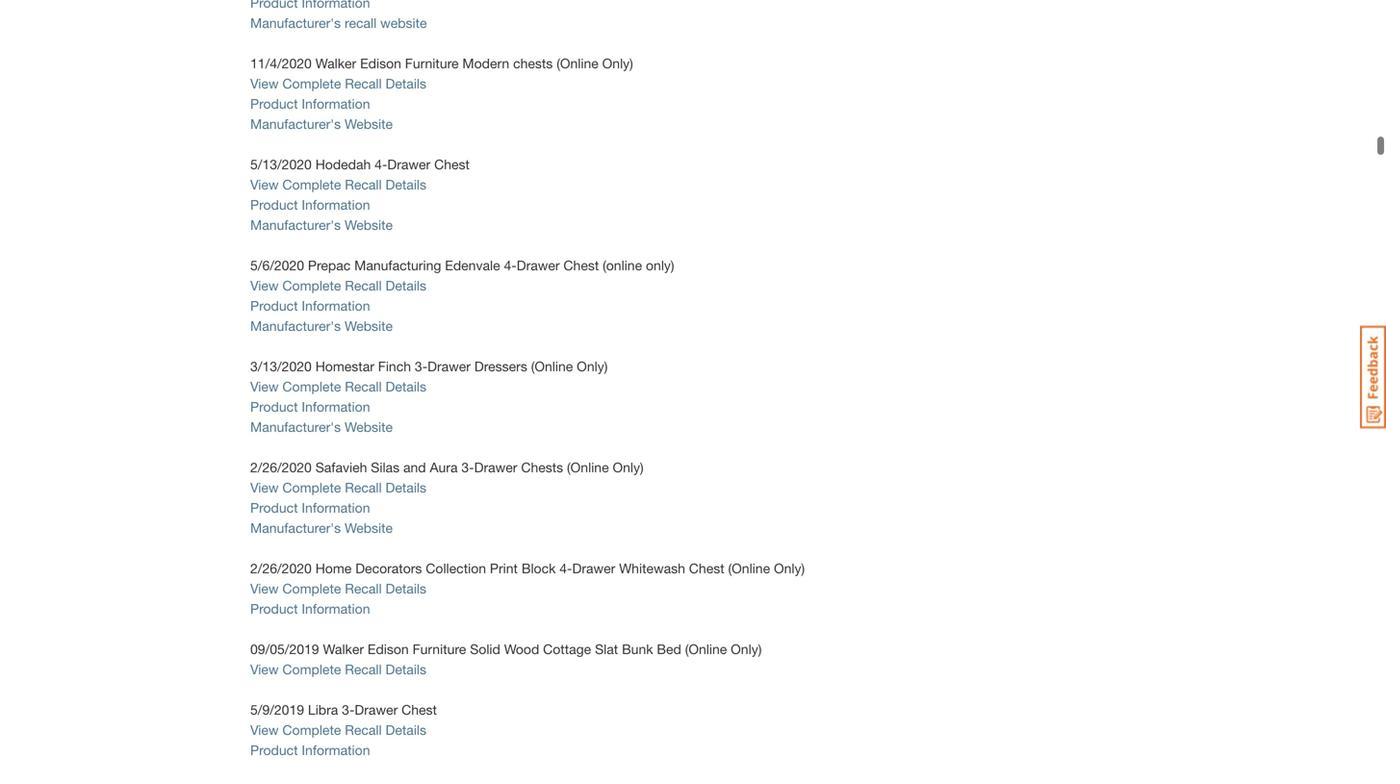 Task type: vqa. For each thing, say whether or not it's contained in the screenshot.
Information
yes



Task type: describe. For each thing, give the bounding box(es) containing it.
silas
[[371, 460, 400, 476]]

3 view complete recall details link from the top
[[250, 278, 430, 294]]

view inside '2/26/2020 home decorators collection print block 4-drawer whitewash chest (online only) view complete recall details product information'
[[250, 581, 279, 597]]

manufacturer's inside 5/6/2020 prepac manufacturing edenvale 4-drawer chest (online only) view complete recall details product information manufacturer's website
[[250, 318, 341, 334]]

manufacturer's inside 5/13/2020 hodedah 4-drawer chest view complete recall details product information manufacturer's website
[[250, 217, 341, 233]]

chest inside 5/9/2019 libra 3-drawer chest view complete recall details product information
[[401, 702, 437, 718]]

and
[[403, 460, 426, 476]]

chest inside 5/6/2020 prepac manufacturing edenvale 4-drawer chest (online only) view complete recall details product information manufacturer's website
[[563, 258, 599, 273]]

view inside 3/13/2020 homestar finch 3-drawer dressers (online only) view complete recall details product information manufacturer's website
[[250, 379, 279, 395]]

cottage
[[543, 642, 591, 658]]

edison for details
[[368, 642, 409, 658]]

complete inside 09/05/2019 walker edison furniture solid wood cottage slat bunk bed (online only) view complete recall details
[[282, 662, 341, 678]]

product inside 11/4/2020 walker edison furniture modern chests (online only) view complete recall details product information manufacturer's website
[[250, 96, 298, 112]]

complete inside 5/13/2020 hodedah 4-drawer chest view complete recall details product information manufacturer's website
[[282, 177, 341, 193]]

details inside 5/13/2020 hodedah 4-drawer chest view complete recall details product information manufacturer's website
[[386, 177, 426, 193]]

prepac
[[308, 258, 351, 273]]

chest inside 5/13/2020 hodedah 4-drawer chest view complete recall details product information manufacturer's website
[[434, 157, 470, 172]]

manufacturer's inside 11/4/2020 walker edison furniture modern chests (online only) view complete recall details product information manufacturer's website
[[250, 116, 341, 132]]

manufacturer's inside 3/13/2020 homestar finch 3-drawer dressers (online only) view complete recall details product information manufacturer's website
[[250, 419, 341, 435]]

5 product information link from the top
[[250, 500, 374, 516]]

information inside 5/13/2020 hodedah 4-drawer chest view complete recall details product information manufacturer's website
[[302, 197, 370, 213]]

1 manufacturer's website link from the top
[[250, 116, 393, 132]]

recall inside 3/13/2020 homestar finch 3-drawer dressers (online only) view complete recall details product information manufacturer's website
[[345, 379, 382, 395]]

3- inside 3/13/2020 homestar finch 3-drawer dressers (online only) view complete recall details product information manufacturer's website
[[415, 359, 428, 375]]

09/05/2019 walker edison furniture solid wood cottage slat bunk bed (online only) view complete recall details
[[250, 642, 762, 678]]

website inside 2/26/2020 safavieh silas and aura 3-drawer chests (online only) view complete recall details product information manufacturer's website
[[345, 520, 393, 536]]

3- inside 2/26/2020 safavieh silas and aura 3-drawer chests (online only) view complete recall details product information manufacturer's website
[[461, 460, 474, 476]]

2 product information link from the top
[[250, 197, 370, 213]]

bed
[[657, 642, 681, 658]]

drawer inside 3/13/2020 homestar finch 3-drawer dressers (online only) view complete recall details product information manufacturer's website
[[427, 359, 471, 375]]

information inside 3/13/2020 homestar finch 3-drawer dressers (online only) view complete recall details product information manufacturer's website
[[302, 399, 370, 415]]

5/13/2020 hodedah 4-drawer chest view complete recall details product information manufacturer's website
[[250, 157, 470, 233]]

(online inside 2/26/2020 safavieh silas and aura 3-drawer chests (online only) view complete recall details product information manufacturer's website
[[567, 460, 609, 476]]

3- inside 5/9/2019 libra 3-drawer chest view complete recall details product information
[[342, 702, 355, 718]]

website inside 5/6/2020 prepac manufacturing edenvale 4-drawer chest (online only) view complete recall details product information manufacturer's website
[[345, 318, 393, 334]]

website inside 5/13/2020 hodedah 4-drawer chest view complete recall details product information manufacturer's website
[[345, 217, 393, 233]]

modern
[[462, 55, 509, 71]]

recall inside 5/6/2020 prepac manufacturing edenvale 4-drawer chest (online only) view complete recall details product information manufacturer's website
[[345, 278, 382, 294]]

walker for 11/4/2020
[[315, 55, 356, 71]]

3 product information link from the top
[[250, 298, 370, 314]]

bunk
[[622, 642, 653, 658]]

finch
[[378, 359, 411, 375]]

details inside 2/26/2020 safavieh silas and aura 3-drawer chests (online only) view complete recall details product information manufacturer's website
[[386, 480, 426, 496]]

feedback link image
[[1360, 325, 1386, 429]]

1 view complete recall details link from the top
[[250, 76, 426, 92]]

dressers
[[474, 359, 527, 375]]

(online inside 3/13/2020 homestar finch 3-drawer dressers (online only) view complete recall details product information manufacturer's website
[[531, 359, 573, 375]]

information inside 11/4/2020 walker edison furniture modern chests (online only) view complete recall details product information manufacturer's website
[[302, 96, 370, 112]]

details inside 3/13/2020 homestar finch 3-drawer dressers (online only) view complete recall details product information manufacturer's website
[[386, 379, 426, 395]]

view inside 5/13/2020 hodedah 4-drawer chest view complete recall details product information manufacturer's website
[[250, 177, 279, 193]]

drawer inside 5/9/2019 libra 3-drawer chest view complete recall details product information
[[355, 702, 398, 718]]

view inside 5/6/2020 prepac manufacturing edenvale 4-drawer chest (online only) view complete recall details product information manufacturer's website
[[250, 278, 279, 294]]

recall
[[345, 15, 377, 31]]

hodedah
[[315, 157, 371, 172]]

4 manufacturer's website link from the top
[[250, 419, 393, 435]]

solid
[[470, 642, 500, 658]]

manufacturing
[[354, 258, 441, 273]]

print
[[490, 561, 518, 577]]

libra
[[308, 702, 338, 718]]

7 product information link from the top
[[250, 743, 370, 759]]

6 product information link from the top
[[250, 601, 370, 617]]

complete inside 2/26/2020 safavieh silas and aura 3-drawer chests (online only) view complete recall details product information manufacturer's website
[[282, 480, 341, 496]]

only) inside 3/13/2020 homestar finch 3-drawer dressers (online only) view complete recall details product information manufacturer's website
[[577, 359, 608, 375]]



Task type: locate. For each thing, give the bounding box(es) containing it.
product information link down 11/4/2020
[[250, 96, 370, 112]]

1 vertical spatial edison
[[368, 642, 409, 658]]

complete down home
[[282, 581, 341, 597]]

8 view from the top
[[250, 722, 279, 738]]

manufacturer's website link up "homestar"
[[250, 318, 393, 334]]

(online inside 11/4/2020 walker edison furniture modern chests (online only) view complete recall details product information manufacturer's website
[[557, 55, 598, 71]]

furniture for solid
[[413, 642, 466, 658]]

2 manufacturer's from the top
[[250, 116, 341, 132]]

edison inside 09/05/2019 walker edison furniture solid wood cottage slat bunk bed (online only) view complete recall details
[[368, 642, 409, 658]]

complete inside 5/9/2019 libra 3-drawer chest view complete recall details product information
[[282, 722, 341, 738]]

details inside '2/26/2020 home decorators collection print block 4-drawer whitewash chest (online only) view complete recall details product information'
[[386, 581, 426, 597]]

3 manufacturer's website link from the top
[[250, 318, 393, 334]]

details
[[386, 76, 426, 92], [386, 177, 426, 193], [386, 278, 426, 294], [386, 379, 426, 395], [386, 480, 426, 496], [386, 581, 426, 597], [386, 662, 426, 678], [386, 722, 426, 738]]

2 vertical spatial 3-
[[342, 702, 355, 718]]

recall inside 09/05/2019 walker edison furniture solid wood cottage slat bunk bed (online only) view complete recall details
[[345, 662, 382, 678]]

drawer left chests
[[474, 460, 517, 476]]

1 manufacturer's from the top
[[250, 15, 341, 31]]

5 product from the top
[[250, 500, 298, 516]]

chests
[[521, 460, 563, 476]]

2/26/2020 for 2/26/2020 home decorators collection print block 4-drawer whitewash chest (online only) view complete recall details product information
[[250, 561, 312, 577]]

website up manufacturing
[[345, 217, 393, 233]]

0 horizontal spatial 4-
[[375, 157, 387, 172]]

4- right edenvale
[[504, 258, 517, 273]]

manufacturer's up 11/4/2020
[[250, 15, 341, 31]]

4 recall from the top
[[345, 379, 382, 395]]

5 view from the top
[[250, 480, 279, 496]]

3-
[[415, 359, 428, 375], [461, 460, 474, 476], [342, 702, 355, 718]]

7 product from the top
[[250, 743, 298, 759]]

4-
[[375, 157, 387, 172], [504, 258, 517, 273], [559, 561, 572, 577]]

website inside 11/4/2020 walker edison furniture modern chests (online only) view complete recall details product information manufacturer's website
[[345, 116, 393, 132]]

2 horizontal spatial 4-
[[559, 561, 572, 577]]

block
[[522, 561, 556, 577]]

drawer left dressers
[[427, 359, 471, 375]]

drawer right block
[[572, 561, 615, 577]]

walker for 09/05/2019
[[323, 642, 364, 658]]

11/4/2020 walker edison furniture modern chests (online only) view complete recall details product information manufacturer's website
[[250, 55, 633, 132]]

view inside 09/05/2019 walker edison furniture solid wood cottage slat bunk bed (online only) view complete recall details
[[250, 662, 279, 678]]

complete down the libra
[[282, 722, 341, 738]]

website up the hodedah
[[345, 116, 393, 132]]

1 information from the top
[[302, 96, 370, 112]]

drawer inside 2/26/2020 safavieh silas and aura 3-drawer chests (online only) view complete recall details product information manufacturer's website
[[474, 460, 517, 476]]

1 product information link from the top
[[250, 96, 370, 112]]

manufacturer's up 5/13/2020 at the left
[[250, 116, 341, 132]]

6 information from the top
[[302, 601, 370, 617]]

1 product from the top
[[250, 96, 298, 112]]

4 information from the top
[[302, 399, 370, 415]]

2 product from the top
[[250, 197, 298, 213]]

recall inside 5/9/2019 libra 3-drawer chest view complete recall details product information
[[345, 722, 382, 738]]

manufacturer's up home
[[250, 520, 341, 536]]

2 complete from the top
[[282, 177, 341, 193]]

2/26/2020 inside 2/26/2020 safavieh silas and aura 3-drawer chests (online only) view complete recall details product information manufacturer's website
[[250, 460, 312, 476]]

4- inside '2/26/2020 home decorators collection print block 4-drawer whitewash chest (online only) view complete recall details product information'
[[559, 561, 572, 577]]

product information link down safavieh
[[250, 500, 374, 516]]

1 vertical spatial 2/26/2020
[[250, 561, 312, 577]]

information down safavieh
[[302, 500, 370, 516]]

product inside 2/26/2020 safavieh silas and aura 3-drawer chests (online only) view complete recall details product information manufacturer's website
[[250, 500, 298, 516]]

0 vertical spatial walker
[[315, 55, 356, 71]]

product information link down prepac
[[250, 298, 370, 314]]

5 information from the top
[[302, 500, 370, 516]]

2/26/2020 safavieh silas and aura 3-drawer chests (online only) view complete recall details product information manufacturer's website
[[250, 460, 644, 536]]

1 view from the top
[[250, 76, 279, 92]]

furniture inside 11/4/2020 walker edison furniture modern chests (online only) view complete recall details product information manufacturer's website
[[405, 55, 459, 71]]

website inside 3/13/2020 homestar finch 3-drawer dressers (online only) view complete recall details product information manufacturer's website
[[345, 419, 393, 435]]

walker down manufacturer's recall website
[[315, 55, 356, 71]]

(online
[[557, 55, 598, 71], [531, 359, 573, 375], [567, 460, 609, 476], [728, 561, 770, 577], [685, 642, 727, 658]]

aura
[[430, 460, 458, 476]]

manufacturer's website link up safavieh
[[250, 419, 393, 435]]

2/26/2020 for 2/26/2020 safavieh silas and aura 3-drawer chests (online only) view complete recall details product information manufacturer's website
[[250, 460, 312, 476]]

product
[[250, 96, 298, 112], [250, 197, 298, 213], [250, 298, 298, 314], [250, 399, 298, 415], [250, 500, 298, 516], [250, 601, 298, 617], [250, 743, 298, 759]]

1 details from the top
[[386, 76, 426, 92]]

information down the libra
[[302, 743, 370, 759]]

complete down prepac
[[282, 278, 341, 294]]

1 horizontal spatial 3-
[[415, 359, 428, 375]]

3 complete from the top
[[282, 278, 341, 294]]

chest inside '2/26/2020 home decorators collection print block 4-drawer whitewash chest (online only) view complete recall details product information'
[[689, 561, 724, 577]]

manufacturer's recall website
[[250, 15, 427, 31]]

7 view complete recall details link from the top
[[250, 662, 426, 678]]

view complete recall details link down home
[[250, 581, 430, 597]]

product information link down 3/13/2020
[[250, 399, 370, 415]]

3 information from the top
[[302, 298, 370, 314]]

information up the hodedah
[[302, 96, 370, 112]]

drawer right the hodedah
[[387, 157, 430, 172]]

edison inside 11/4/2020 walker edison furniture modern chests (online only) view complete recall details product information manufacturer's website
[[360, 55, 401, 71]]

3 recall from the top
[[345, 278, 382, 294]]

5 manufacturer's website link from the top
[[250, 520, 393, 536]]

walker right 09/05/2019 at left
[[323, 642, 364, 658]]

information
[[302, 96, 370, 112], [302, 197, 370, 213], [302, 298, 370, 314], [302, 399, 370, 415], [302, 500, 370, 516], [302, 601, 370, 617], [302, 743, 370, 759]]

information down the hodedah
[[302, 197, 370, 213]]

2 website from the top
[[345, 217, 393, 233]]

manufacturer's website link up the hodedah
[[250, 116, 393, 132]]

2 information from the top
[[302, 197, 370, 213]]

6 view from the top
[[250, 581, 279, 597]]

product inside 5/13/2020 hodedah 4-drawer chest view complete recall details product information manufacturer's website
[[250, 197, 298, 213]]

7 view from the top
[[250, 662, 279, 678]]

drawer right the libra
[[355, 702, 398, 718]]

7 details from the top
[[386, 662, 426, 678]]

8 view complete recall details link from the top
[[250, 722, 430, 738]]

complete down 3/13/2020
[[282, 379, 341, 395]]

1 vertical spatial 4-
[[504, 258, 517, 273]]

5 manufacturer's from the top
[[250, 419, 341, 435]]

walker
[[315, 55, 356, 71], [323, 642, 364, 658]]

3/13/2020
[[250, 359, 312, 375]]

website
[[345, 116, 393, 132], [345, 217, 393, 233], [345, 318, 393, 334], [345, 419, 393, 435], [345, 520, 393, 536]]

manufacturer's recall website link
[[250, 15, 427, 31]]

view complete recall details link down prepac
[[250, 278, 430, 294]]

2 manufacturer's website link from the top
[[250, 217, 393, 233]]

3- right aura
[[461, 460, 474, 476]]

only) inside '2/26/2020 home decorators collection print block 4-drawer whitewash chest (online only) view complete recall details product information'
[[774, 561, 805, 577]]

8 recall from the top
[[345, 722, 382, 738]]

2 recall from the top
[[345, 177, 382, 193]]

chest left (online
[[563, 258, 599, 273]]

manufacturer's up safavieh
[[250, 419, 341, 435]]

4 product information link from the top
[[250, 399, 370, 415]]

complete down 5/13/2020 at the left
[[282, 177, 341, 193]]

2 horizontal spatial 3-
[[461, 460, 474, 476]]

6 product from the top
[[250, 601, 298, 617]]

website up decorators
[[345, 520, 393, 536]]

information inside '2/26/2020 home decorators collection print block 4-drawer whitewash chest (online only) view complete recall details product information'
[[302, 601, 370, 617]]

5 recall from the top
[[345, 480, 382, 496]]

0 vertical spatial 4-
[[375, 157, 387, 172]]

only)
[[602, 55, 633, 71], [577, 359, 608, 375], [613, 460, 644, 476], [774, 561, 805, 577], [731, 642, 762, 658]]

information down home
[[302, 601, 370, 617]]

4 product from the top
[[250, 399, 298, 415]]

3 view from the top
[[250, 278, 279, 294]]

information down "homestar"
[[302, 399, 370, 415]]

09/05/2019
[[250, 642, 319, 658]]

walker inside 11/4/2020 walker edison furniture modern chests (online only) view complete recall details product information manufacturer's website
[[315, 55, 356, 71]]

manufacturer's website link up home
[[250, 520, 393, 536]]

only) inside 09/05/2019 walker edison furniture solid wood cottage slat bunk bed (online only) view complete recall details
[[731, 642, 762, 658]]

2 view from the top
[[250, 177, 279, 193]]

3- right finch
[[415, 359, 428, 375]]

homestar
[[315, 359, 374, 375]]

product inside 5/9/2019 libra 3-drawer chest view complete recall details product information
[[250, 743, 298, 759]]

edison for website
[[360, 55, 401, 71]]

whitewash
[[619, 561, 685, 577]]

view complete recall details link down "homestar"
[[250, 379, 430, 395]]

complete inside 3/13/2020 homestar finch 3-drawer dressers (online only) view complete recall details product information manufacturer's website
[[282, 379, 341, 395]]

product inside '2/26/2020 home decorators collection print block 4-drawer whitewash chest (online only) view complete recall details product information'
[[250, 601, 298, 617]]

only) inside 2/26/2020 safavieh silas and aura 3-drawer chests (online only) view complete recall details product information manufacturer's website
[[613, 460, 644, 476]]

4- inside 5/13/2020 hodedah 4-drawer chest view complete recall details product information manufacturer's website
[[375, 157, 387, 172]]

website
[[380, 15, 427, 31]]

(online inside 09/05/2019 walker edison furniture solid wood cottage slat bunk bed (online only) view complete recall details
[[685, 642, 727, 658]]

product information link
[[250, 96, 370, 112], [250, 197, 370, 213], [250, 298, 370, 314], [250, 399, 370, 415], [250, 500, 374, 516], [250, 601, 370, 617], [250, 743, 370, 759]]

drawer inside '2/26/2020 home decorators collection print block 4-drawer whitewash chest (online only) view complete recall details product information'
[[572, 561, 615, 577]]

2/26/2020
[[250, 460, 312, 476], [250, 561, 312, 577]]

3/13/2020 homestar finch 3-drawer dressers (online only) view complete recall details product information manufacturer's website
[[250, 359, 608, 435]]

view inside 11/4/2020 walker edison furniture modern chests (online only) view complete recall details product information manufacturer's website
[[250, 76, 279, 92]]

6 complete from the top
[[282, 581, 341, 597]]

safavieh
[[315, 460, 367, 476]]

only) inside 11/4/2020 walker edison furniture modern chests (online only) view complete recall details product information manufacturer's website
[[602, 55, 633, 71]]

2/26/2020 home decorators collection print block 4-drawer whitewash chest (online only) view complete recall details product information
[[250, 561, 805, 617]]

4 complete from the top
[[282, 379, 341, 395]]

0 vertical spatial edison
[[360, 55, 401, 71]]

7 complete from the top
[[282, 662, 341, 678]]

walker inside 09/05/2019 walker edison furniture solid wood cottage slat bunk bed (online only) view complete recall details
[[323, 642, 364, 658]]

product inside 3/13/2020 homestar finch 3-drawer dressers (online only) view complete recall details product information manufacturer's website
[[250, 399, 298, 415]]

5/9/2019 libra 3-drawer chest view complete recall details product information
[[250, 702, 441, 759]]

view inside 5/9/2019 libra 3-drawer chest view complete recall details product information
[[250, 722, 279, 738]]

5 details from the top
[[386, 480, 426, 496]]

0 horizontal spatial 3-
[[342, 702, 355, 718]]

furniture for modern
[[405, 55, 459, 71]]

11/4/2020
[[250, 55, 312, 71]]

furniture inside 09/05/2019 walker edison furniture solid wood cottage slat bunk bed (online only) view complete recall details
[[413, 642, 466, 658]]

3 details from the top
[[386, 278, 426, 294]]

4- inside 5/6/2020 prepac manufacturing edenvale 4-drawer chest (online only) view complete recall details product information manufacturer's website
[[504, 258, 517, 273]]

view
[[250, 76, 279, 92], [250, 177, 279, 193], [250, 278, 279, 294], [250, 379, 279, 395], [250, 480, 279, 496], [250, 581, 279, 597], [250, 662, 279, 678], [250, 722, 279, 738]]

collection
[[426, 561, 486, 577]]

wood
[[504, 642, 539, 658]]

product information link down home
[[250, 601, 370, 617]]

furniture
[[405, 55, 459, 71], [413, 642, 466, 658]]

view inside 2/26/2020 safavieh silas and aura 3-drawer chests (online only) view complete recall details product information manufacturer's website
[[250, 480, 279, 496]]

details inside 5/9/2019 libra 3-drawer chest view complete recall details product information
[[386, 722, 426, 738]]

4 manufacturer's from the top
[[250, 318, 341, 334]]

edenvale
[[445, 258, 500, 273]]

details inside 5/6/2020 prepac manufacturing edenvale 4-drawer chest (online only) view complete recall details product information manufacturer's website
[[386, 278, 426, 294]]

drawer
[[387, 157, 430, 172], [517, 258, 560, 273], [427, 359, 471, 375], [474, 460, 517, 476], [572, 561, 615, 577], [355, 702, 398, 718]]

1 vertical spatial walker
[[323, 642, 364, 658]]

decorators
[[355, 561, 422, 577]]

4- right the hodedah
[[375, 157, 387, 172]]

chest right whitewash
[[689, 561, 724, 577]]

chest
[[434, 157, 470, 172], [563, 258, 599, 273], [689, 561, 724, 577], [401, 702, 437, 718]]

complete inside 11/4/2020 walker edison furniture modern chests (online only) view complete recall details product information manufacturer's website
[[282, 76, 341, 92]]

website up silas
[[345, 419, 393, 435]]

product inside 5/6/2020 prepac manufacturing edenvale 4-drawer chest (online only) view complete recall details product information manufacturer's website
[[250, 298, 298, 314]]

complete
[[282, 76, 341, 92], [282, 177, 341, 193], [282, 278, 341, 294], [282, 379, 341, 395], [282, 480, 341, 496], [282, 581, 341, 597], [282, 662, 341, 678], [282, 722, 341, 738]]

5/13/2020
[[250, 157, 312, 172]]

5/9/2019
[[250, 702, 304, 718]]

drawer inside 5/6/2020 prepac manufacturing edenvale 4-drawer chest (online only) view complete recall details product information manufacturer's website
[[517, 258, 560, 273]]

0 vertical spatial furniture
[[405, 55, 459, 71]]

(online inside '2/26/2020 home decorators collection print block 4-drawer whitewash chest (online only) view complete recall details product information'
[[728, 561, 770, 577]]

chest right the libra
[[401, 702, 437, 718]]

product information link down the libra
[[250, 743, 370, 759]]

2/26/2020 inside '2/26/2020 home decorators collection print block 4-drawer whitewash chest (online only) view complete recall details product information'
[[250, 561, 312, 577]]

view complete recall details link down the libra
[[250, 722, 430, 738]]

2 view complete recall details link from the top
[[250, 177, 430, 193]]

1 complete from the top
[[282, 76, 341, 92]]

1 website from the top
[[345, 116, 393, 132]]

1 vertical spatial 3-
[[461, 460, 474, 476]]

5 view complete recall details link from the top
[[250, 480, 430, 496]]

4 view from the top
[[250, 379, 279, 395]]

manufacturer's inside 2/26/2020 safavieh silas and aura 3-drawer chests (online only) view complete recall details product information manufacturer's website
[[250, 520, 341, 536]]

manufacturer's up 3/13/2020
[[250, 318, 341, 334]]

chests
[[513, 55, 553, 71]]

3 product from the top
[[250, 298, 298, 314]]

0 vertical spatial 2/26/2020
[[250, 460, 312, 476]]

2 vertical spatial 4-
[[559, 561, 572, 577]]

drawer right edenvale
[[517, 258, 560, 273]]

1 horizontal spatial 4-
[[504, 258, 517, 273]]

website up "homestar"
[[345, 318, 393, 334]]

recall inside 11/4/2020 walker edison furniture modern chests (online only) view complete recall details product information manufacturer's website
[[345, 76, 382, 92]]

view complete recall details link down the hodedah
[[250, 177, 430, 193]]

complete down 11/4/2020
[[282, 76, 341, 92]]

5/6/2020
[[250, 258, 304, 273]]

home
[[315, 561, 352, 577]]

information inside 5/6/2020 prepac manufacturing edenvale 4-drawer chest (online only) view complete recall details product information manufacturer's website
[[302, 298, 370, 314]]

2 details from the top
[[386, 177, 426, 193]]

3- right the libra
[[342, 702, 355, 718]]

details inside 09/05/2019 walker edison furniture solid wood cottage slat bunk bed (online only) view complete recall details
[[386, 662, 426, 678]]

view complete recall details link
[[250, 76, 426, 92], [250, 177, 430, 193], [250, 278, 430, 294], [250, 379, 430, 395], [250, 480, 430, 496], [250, 581, 430, 597], [250, 662, 426, 678], [250, 722, 430, 738]]

furniture down website
[[405, 55, 459, 71]]

1 recall from the top
[[345, 76, 382, 92]]

7 recall from the top
[[345, 662, 382, 678]]

6 manufacturer's from the top
[[250, 520, 341, 536]]

2 2/26/2020 from the top
[[250, 561, 312, 577]]

6 view complete recall details link from the top
[[250, 581, 430, 597]]

2/26/2020 left safavieh
[[250, 460, 312, 476]]

3 manufacturer's from the top
[[250, 217, 341, 233]]

furniture left the solid
[[413, 642, 466, 658]]

recall inside 5/13/2020 hodedah 4-drawer chest view complete recall details product information manufacturer's website
[[345, 177, 382, 193]]

1 2/26/2020 from the top
[[250, 460, 312, 476]]

4 details from the top
[[386, 379, 426, 395]]

slat
[[595, 642, 618, 658]]

details inside 11/4/2020 walker edison furniture modern chests (online only) view complete recall details product information manufacturer's website
[[386, 76, 426, 92]]

complete down 09/05/2019 at left
[[282, 662, 341, 678]]

product information link down 5/13/2020 at the left
[[250, 197, 370, 213]]

information down prepac
[[302, 298, 370, 314]]

5 complete from the top
[[282, 480, 341, 496]]

7 information from the top
[[302, 743, 370, 759]]

view complete recall details link down manufacturer's recall website
[[250, 76, 426, 92]]

complete inside 5/6/2020 prepac manufacturing edenvale 4-drawer chest (online only) view complete recall details product information manufacturer's website
[[282, 278, 341, 294]]

manufacturer's website link up prepac
[[250, 217, 393, 233]]

8 complete from the top
[[282, 722, 341, 738]]

8 details from the top
[[386, 722, 426, 738]]

complete inside '2/26/2020 home decorators collection print block 4-drawer whitewash chest (online only) view complete recall details product information'
[[282, 581, 341, 597]]

4 view complete recall details link from the top
[[250, 379, 430, 395]]

information inside 2/26/2020 safavieh silas and aura 3-drawer chests (online only) view complete recall details product information manufacturer's website
[[302, 500, 370, 516]]

drawer inside 5/13/2020 hodedah 4-drawer chest view complete recall details product information manufacturer's website
[[387, 157, 430, 172]]

only)
[[646, 258, 674, 273]]

edison down recall
[[360, 55, 401, 71]]

2/26/2020 left home
[[250, 561, 312, 577]]

5 website from the top
[[345, 520, 393, 536]]

manufacturer's
[[250, 15, 341, 31], [250, 116, 341, 132], [250, 217, 341, 233], [250, 318, 341, 334], [250, 419, 341, 435], [250, 520, 341, 536]]

4- right block
[[559, 561, 572, 577]]

3 website from the top
[[345, 318, 393, 334]]

chest down 11/4/2020 walker edison furniture modern chests (online only) view complete recall details product information manufacturer's website
[[434, 157, 470, 172]]

edison
[[360, 55, 401, 71], [368, 642, 409, 658]]

manufacturer's up 5/6/2020
[[250, 217, 341, 233]]

4 website from the top
[[345, 419, 393, 435]]

recall
[[345, 76, 382, 92], [345, 177, 382, 193], [345, 278, 382, 294], [345, 379, 382, 395], [345, 480, 382, 496], [345, 581, 382, 597], [345, 662, 382, 678], [345, 722, 382, 738]]

(online
[[603, 258, 642, 273]]

6 recall from the top
[[345, 581, 382, 597]]

information inside 5/9/2019 libra 3-drawer chest view complete recall details product information
[[302, 743, 370, 759]]

manufacturer's website link
[[250, 116, 393, 132], [250, 217, 393, 233], [250, 318, 393, 334], [250, 419, 393, 435], [250, 520, 393, 536]]

edison down decorators
[[368, 642, 409, 658]]

recall inside 2/26/2020 safavieh silas and aura 3-drawer chests (online only) view complete recall details product information manufacturer's website
[[345, 480, 382, 496]]

recall inside '2/26/2020 home decorators collection print block 4-drawer whitewash chest (online only) view complete recall details product information'
[[345, 581, 382, 597]]

view complete recall details link up the libra
[[250, 662, 426, 678]]

0 vertical spatial 3-
[[415, 359, 428, 375]]

view complete recall details link down safavieh
[[250, 480, 430, 496]]

6 details from the top
[[386, 581, 426, 597]]

complete down safavieh
[[282, 480, 341, 496]]

1 vertical spatial furniture
[[413, 642, 466, 658]]

5/6/2020 prepac manufacturing edenvale 4-drawer chest (online only) view complete recall details product information manufacturer's website
[[250, 258, 674, 334]]



